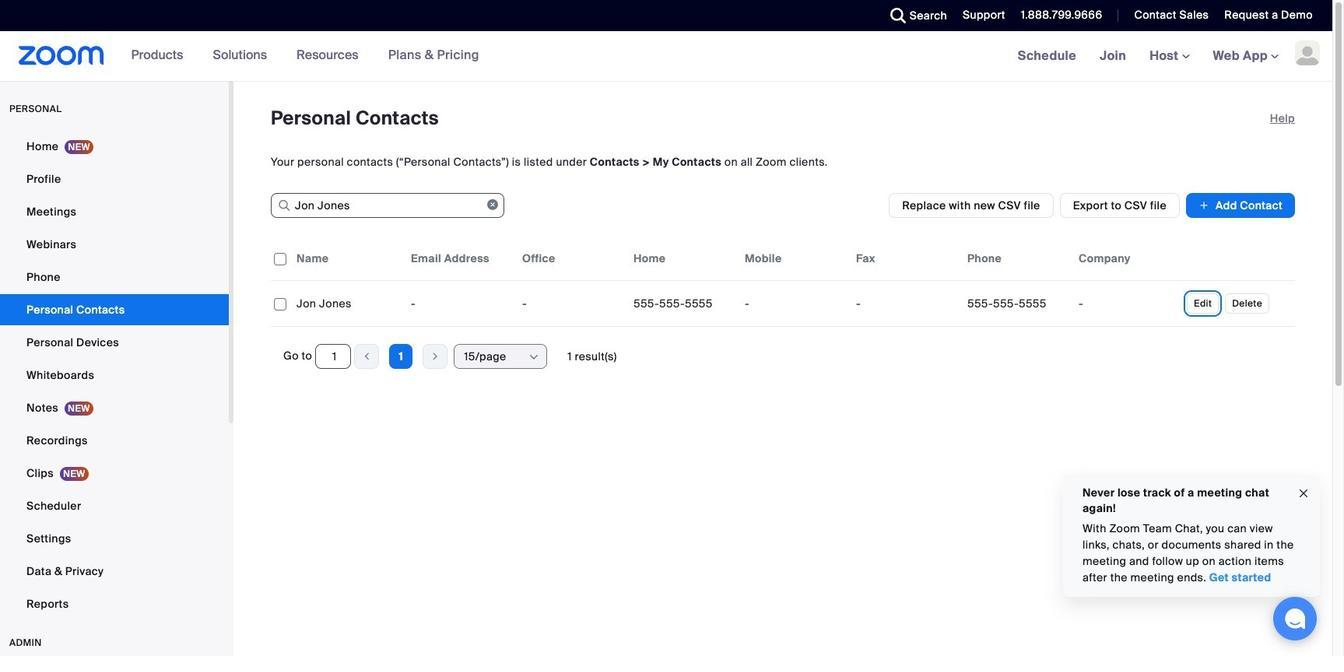 Task type: locate. For each thing, give the bounding box(es) containing it.
application
[[271, 237, 1307, 339]]

cell
[[961, 288, 1073, 319], [1073, 288, 1184, 319]]

Search Contacts Input text field
[[271, 193, 504, 218]]

previous page image
[[355, 350, 379, 364]]

show options image
[[528, 351, 540, 364]]

zoom logo image
[[19, 46, 104, 65]]

banner
[[0, 31, 1333, 82]]



Task type: vqa. For each thing, say whether or not it's contained in the screenshot.
The Time Zone at the left bottom of page
no



Task type: describe. For each thing, give the bounding box(es) containing it.
2 cell from the left
[[1073, 288, 1184, 319]]

open chat image
[[1284, 608, 1306, 630]]

add image
[[1199, 198, 1210, 213]]

profile picture image
[[1295, 40, 1320, 65]]

Jump to number field
[[315, 344, 351, 369]]

personal menu menu
[[0, 131, 229, 621]]

next page image
[[424, 350, 447, 364]]

meetings navigation
[[1006, 31, 1333, 82]]

product information navigation
[[104, 31, 491, 81]]

1 cell from the left
[[961, 288, 1073, 319]]

close image
[[1298, 485, 1310, 502]]



